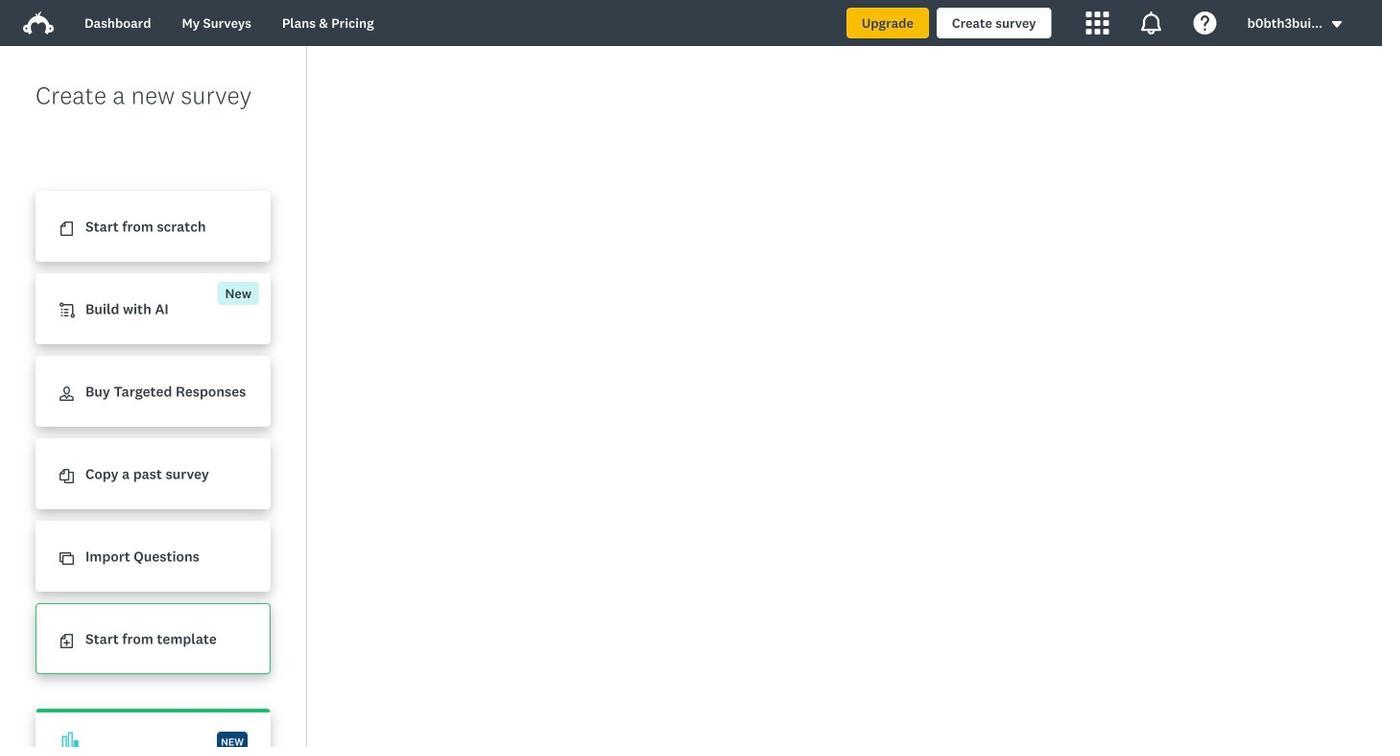 Task type: describe. For each thing, give the bounding box(es) containing it.
documentplus image
[[60, 635, 74, 649]]

document image
[[60, 222, 74, 236]]

user image
[[60, 387, 74, 401]]



Task type: vqa. For each thing, say whether or not it's contained in the screenshot.
Net Promoter® Score (NPS) Template image
no



Task type: locate. For each thing, give the bounding box(es) containing it.
products icon image
[[1086, 12, 1109, 35], [1086, 12, 1109, 35]]

help icon image
[[1194, 12, 1217, 35]]

1 brand logo image from the top
[[23, 8, 54, 38]]

notification center icon image
[[1140, 12, 1163, 35]]

2 brand logo image from the top
[[23, 12, 54, 35]]

documentclone image
[[60, 470, 74, 484]]

clone image
[[60, 552, 74, 567]]

dropdown arrow icon image
[[1330, 18, 1344, 31], [1332, 21, 1342, 28]]

brand logo image
[[23, 8, 54, 38], [23, 12, 54, 35]]



